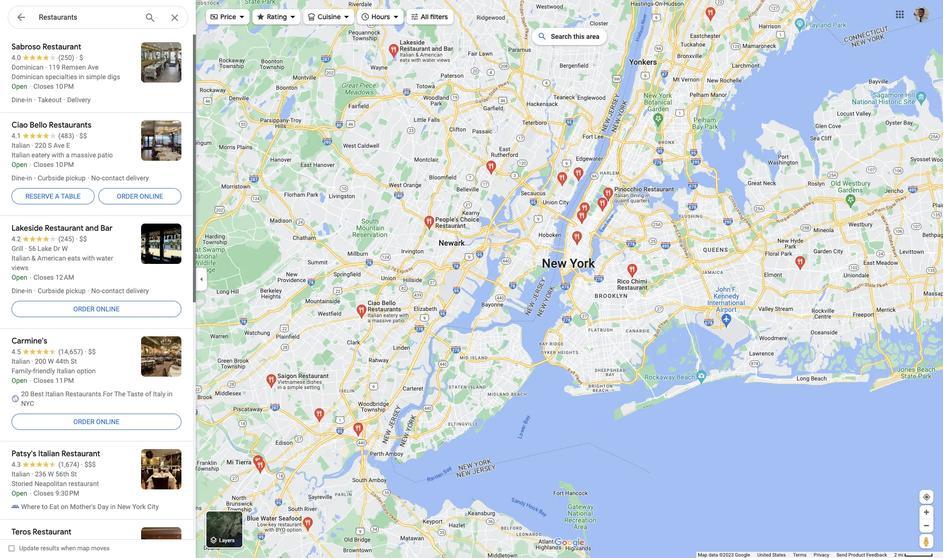 Task type: describe. For each thing, give the bounding box(es) containing it.
search this area
[[551, 33, 599, 40]]


[[15, 11, 27, 24]]

send
[[836, 552, 847, 558]]

filters
[[430, 12, 448, 21]]

map data ©2023 google
[[698, 552, 750, 558]]

footer inside 'google maps' element
[[698, 552, 894, 558]]

zoom in image
[[923, 509, 930, 516]]

price button
[[206, 6, 250, 27]]

reserve
[[25, 192, 53, 200]]

1 vertical spatial order online link
[[12, 298, 181, 321]]

all
[[421, 12, 429, 21]]

update results when map moves
[[19, 545, 110, 552]]

terms button
[[793, 552, 807, 558]]

1 vertical spatial online
[[96, 305, 120, 313]]

2 mi
[[894, 552, 903, 558]]

show street view coverage image
[[920, 534, 933, 549]]

Restaurants field
[[8, 6, 188, 29]]

update
[[19, 545, 39, 552]]

data
[[709, 552, 718, 558]]

moves
[[91, 545, 110, 552]]

google
[[735, 552, 750, 558]]

2 vertical spatial order
[[73, 418, 94, 426]]

states
[[772, 552, 786, 558]]

all filters button
[[406, 6, 454, 27]]

price
[[220, 12, 236, 21]]

reserve a table
[[25, 192, 81, 200]]

this
[[573, 33, 585, 40]]

none field inside restaurants field
[[39, 12, 137, 23]]

search
[[551, 33, 572, 40]]

2
[[894, 552, 897, 558]]

hours
[[371, 12, 390, 21]]

privacy button
[[814, 552, 829, 558]]

area
[[586, 33, 599, 40]]

hours button
[[357, 6, 403, 27]]

send product feedback button
[[836, 552, 887, 558]]

reserve a table link
[[12, 185, 95, 208]]

1 vertical spatial order
[[73, 305, 94, 313]]

when
[[61, 545, 76, 552]]

 search field
[[8, 6, 188, 31]]

Update results when map moves checkbox
[[9, 542, 110, 554]]

united states button
[[757, 552, 786, 558]]

a
[[55, 192, 59, 200]]

2 vertical spatial order online
[[73, 418, 120, 426]]

results for restaurants feed
[[0, 35, 196, 558]]

rating
[[267, 12, 287, 21]]

0 vertical spatial online
[[140, 192, 163, 200]]



Task type: locate. For each thing, give the bounding box(es) containing it.
None field
[[39, 12, 137, 23]]

terms
[[793, 552, 807, 558]]

show your location image
[[922, 493, 931, 502]]

order
[[117, 192, 138, 200], [73, 305, 94, 313], [73, 418, 94, 426]]

all filters
[[421, 12, 448, 21]]

2 mi button
[[894, 552, 933, 558]]

united states
[[757, 552, 786, 558]]

table
[[61, 192, 81, 200]]

0 vertical spatial order online
[[117, 192, 163, 200]]

search this area button
[[532, 28, 607, 45]]

layers
[[219, 538, 235, 544]]

zoom out image
[[923, 522, 930, 529]]

privacy
[[814, 552, 829, 558]]

cuisine button
[[303, 6, 354, 27]]

1 vertical spatial order online
[[73, 305, 120, 313]]

results
[[41, 545, 59, 552]]

google account: leeland pitt  
(leeland.pitt@adept.ai) image
[[914, 7, 929, 22]]

0 vertical spatial order
[[117, 192, 138, 200]]

map
[[698, 552, 707, 558]]

order online link
[[98, 185, 181, 208], [12, 298, 181, 321], [12, 410, 181, 433]]

2 vertical spatial order online link
[[12, 410, 181, 433]]

mi
[[898, 552, 903, 558]]

google maps element
[[0, 0, 943, 558]]

2 vertical spatial online
[[96, 418, 120, 426]]

footer containing map data ©2023 google
[[698, 552, 894, 558]]

rating button
[[253, 6, 300, 27]]

cuisine
[[318, 12, 341, 21]]

0 vertical spatial order online link
[[98, 185, 181, 208]]

 button
[[8, 6, 35, 31]]

united
[[757, 552, 771, 558]]

map
[[77, 545, 90, 552]]

©2023
[[719, 552, 734, 558]]

footer
[[698, 552, 894, 558]]

feedback
[[866, 552, 887, 558]]

send product feedback
[[836, 552, 887, 558]]

product
[[848, 552, 865, 558]]

order online
[[117, 192, 163, 200], [73, 305, 120, 313], [73, 418, 120, 426]]

collapse side panel image
[[196, 274, 207, 284]]

online
[[140, 192, 163, 200], [96, 305, 120, 313], [96, 418, 120, 426]]



Task type: vqa. For each thing, say whether or not it's contained in the screenshot.
United States
yes



